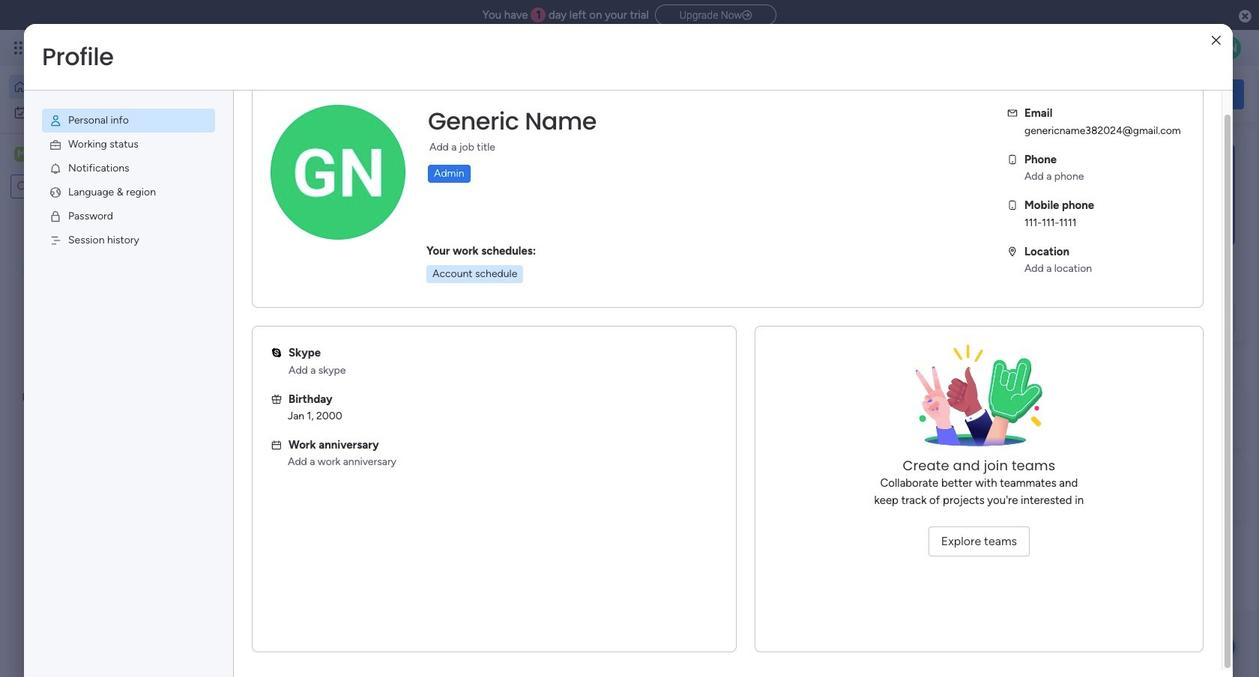 Task type: describe. For each thing, give the bounding box(es) containing it.
add to favorites image
[[447, 304, 462, 319]]

personal info image
[[49, 114, 62, 127]]

public board image for add to favorites image
[[250, 304, 267, 320]]

clear search image
[[109, 179, 124, 194]]

menu menu
[[24, 91, 233, 271]]

getting started element
[[1020, 388, 1245, 448]]

6 menu item from the top
[[42, 229, 215, 253]]

close image
[[1212, 35, 1221, 46]]

component image for public board icon associated with add to favorites icon
[[498, 327, 512, 341]]

working status image
[[49, 138, 62, 151]]

v2 user feedback image
[[1032, 86, 1043, 103]]

2 menu item from the top
[[42, 133, 215, 157]]

workspace selection element
[[14, 145, 125, 165]]

dapulse close image
[[1239, 9, 1252, 24]]

session history image
[[49, 234, 62, 247]]

2 option from the top
[[9, 100, 182, 124]]

close my workspaces image
[[232, 438, 250, 456]]

3 menu item from the top
[[42, 157, 215, 181]]

1 option from the top
[[9, 75, 182, 99]]



Task type: locate. For each thing, give the bounding box(es) containing it.
2 public board image from the left
[[498, 304, 515, 320]]

no teams image
[[905, 345, 1055, 457]]

component image for add to favorites image public board icon
[[250, 327, 264, 341]]

1 component image from the left
[[250, 327, 264, 341]]

select product image
[[13, 40, 28, 55]]

workspace image
[[14, 146, 29, 163], [256, 483, 292, 519]]

v2 bolt switch image
[[1149, 86, 1158, 102]]

public board image for add to favorites icon
[[498, 304, 515, 320]]

public board image
[[250, 304, 267, 320], [498, 304, 515, 320]]

add to favorites image
[[695, 304, 710, 319]]

menu item
[[42, 109, 215, 133], [42, 133, 215, 157], [42, 157, 215, 181], [42, 181, 215, 205], [42, 205, 215, 229], [42, 229, 215, 253]]

1 horizontal spatial component image
[[498, 327, 512, 341]]

component image
[[250, 327, 264, 341], [498, 327, 512, 341]]

option up the workspace selection element
[[9, 100, 182, 124]]

quick search results list box
[[232, 170, 984, 369]]

None field
[[424, 106, 601, 137]]

5 menu item from the top
[[42, 205, 215, 229]]

0 horizontal spatial workspace image
[[14, 146, 29, 163]]

notifications image
[[49, 162, 62, 175]]

close recently visited image
[[232, 152, 250, 170]]

password image
[[49, 210, 62, 223]]

help center element
[[1020, 460, 1245, 520]]

dapulse rightstroke image
[[742, 10, 752, 21]]

open update feed (inbox) image
[[232, 387, 250, 405]]

option
[[9, 75, 182, 99], [9, 100, 182, 124]]

1 horizontal spatial workspace image
[[256, 483, 292, 519]]

templates image image
[[1033, 143, 1231, 247]]

Search in workspace field
[[31, 178, 107, 195]]

1 menu item from the top
[[42, 109, 215, 133]]

language & region image
[[49, 186, 62, 199]]

1 horizontal spatial public board image
[[498, 304, 515, 320]]

1 vertical spatial workspace image
[[256, 483, 292, 519]]

2 component image from the left
[[498, 327, 512, 341]]

4 menu item from the top
[[42, 181, 215, 205]]

0 horizontal spatial public board image
[[250, 304, 267, 320]]

0 horizontal spatial component image
[[250, 327, 264, 341]]

0 vertical spatial workspace image
[[14, 146, 29, 163]]

option up personal info icon
[[9, 75, 182, 99]]

0 vertical spatial option
[[9, 75, 182, 99]]

generic name image
[[1218, 36, 1242, 60]]

1 vertical spatial option
[[9, 100, 182, 124]]

1 public board image from the left
[[250, 304, 267, 320]]



